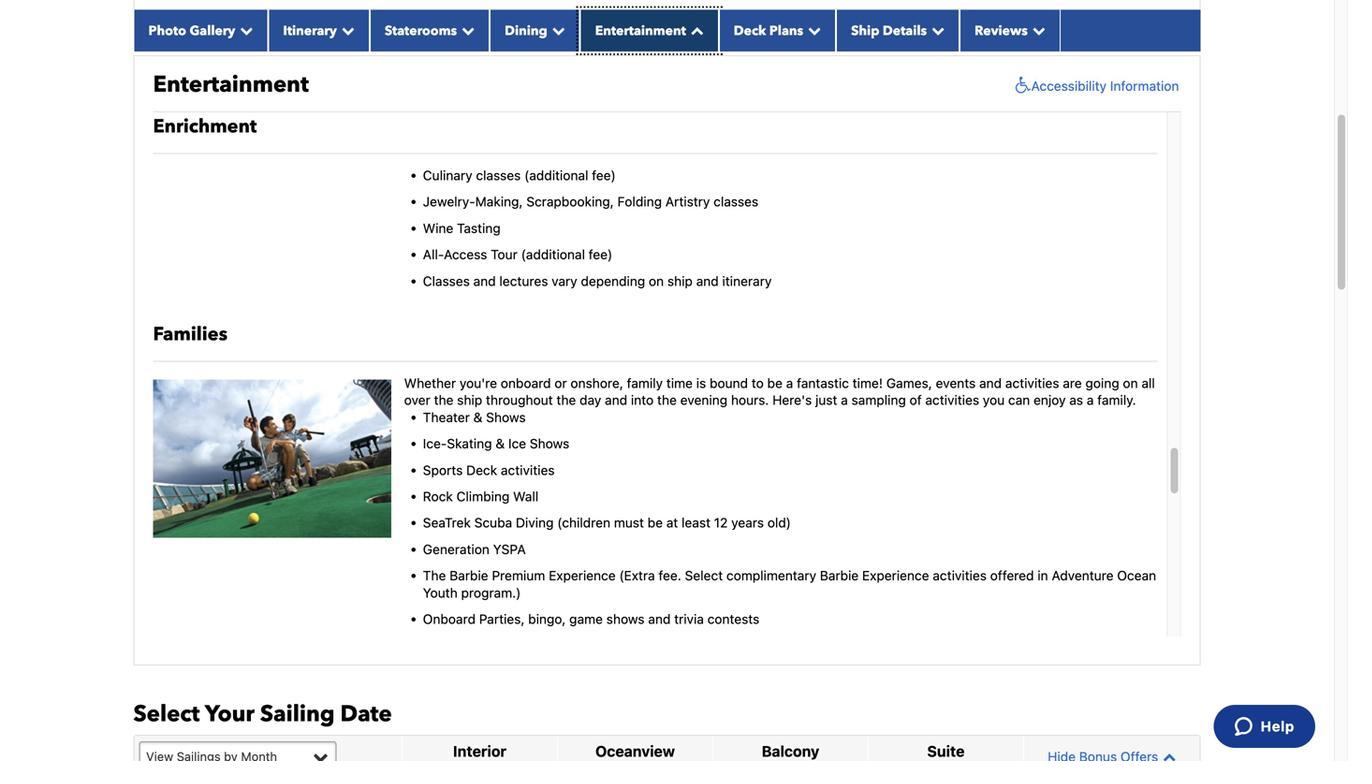 Task type: vqa. For each thing, say whether or not it's contained in the screenshot.
roundtrip: from san pedro (los angeles), california at the top
no



Task type: describe. For each thing, give the bounding box(es) containing it.
date
[[341, 699, 392, 730]]

and up you
[[980, 376, 1002, 391]]

select your sailing date
[[133, 699, 392, 730]]

culinary
[[423, 168, 473, 183]]

jewelry-
[[423, 194, 475, 210]]

chevron down image for itinerary
[[337, 24, 355, 37]]

ice
[[509, 436, 526, 452]]

premium
[[492, 568, 545, 584]]

1 horizontal spatial a
[[841, 393, 848, 408]]

0 horizontal spatial deck
[[467, 462, 497, 478]]

contests
[[708, 612, 760, 627]]

classes
[[423, 273, 470, 289]]

artistry
[[666, 194, 710, 210]]

details
[[883, 22, 927, 40]]

vary
[[552, 273, 578, 289]]

activities up can
[[1006, 376, 1060, 391]]

bound
[[710, 376, 748, 391]]

at
[[667, 515, 678, 531]]

parties,
[[479, 612, 525, 627]]

2 the from the left
[[557, 393, 576, 408]]

onboard parties, bingo, game shows and trivia contests
[[423, 612, 760, 627]]

(extra
[[620, 568, 655, 584]]

trivia
[[675, 612, 704, 627]]

folding
[[618, 194, 662, 210]]

chevron down image for deck plans
[[804, 24, 822, 37]]

going
[[1086, 376, 1120, 391]]

3 the from the left
[[658, 393, 677, 408]]

scuba
[[475, 515, 513, 531]]

classes and lectures vary depending on ship and itinerary
[[423, 273, 772, 289]]

1 vertical spatial fee)
[[589, 247, 613, 262]]

0 vertical spatial fee)
[[592, 168, 616, 183]]

2 horizontal spatial a
[[1087, 393, 1094, 408]]

ship
[[852, 22, 880, 40]]

culinary classes (additional fee)
[[423, 168, 616, 183]]

on inside whether you're onboard or onshore, family time is bound to be a fantastic time! games, events and activities are going on all over the ship throughout the day and into the evening hours. here's just a sampling of activities you can enjoy as a family.
[[1123, 376, 1139, 391]]

time!
[[853, 376, 883, 391]]

chevron down image for reviews
[[1028, 24, 1046, 37]]

all
[[1142, 376, 1156, 391]]

fantastic
[[797, 376, 849, 391]]

or
[[555, 376, 567, 391]]

seatrek
[[423, 515, 471, 531]]

old)
[[768, 515, 791, 531]]

depending
[[581, 273, 646, 289]]

family
[[627, 376, 663, 391]]

diving
[[516, 515, 554, 531]]

0 vertical spatial classes
[[476, 168, 521, 183]]

ship details button
[[837, 10, 960, 51]]

select inside the barbie premium experience (extra fee. select complimentary barbie experience activities offered in adventure ocean youth program.)
[[685, 568, 723, 584]]

chevron down image for staterooms
[[457, 24, 475, 37]]

adventure
[[1052, 568, 1114, 584]]

your
[[205, 699, 255, 730]]

seatrek scuba diving (children must be at least 12 years old)
[[423, 515, 791, 531]]

just
[[816, 393, 838, 408]]

deck inside "dropdown button"
[[734, 22, 766, 40]]

wine tasting
[[423, 220, 501, 236]]

1 horizontal spatial classes
[[714, 194, 759, 210]]

to
[[752, 376, 764, 391]]

wall
[[513, 489, 539, 504]]

hours.
[[731, 393, 769, 408]]

chevron down image for photo gallery
[[235, 24, 253, 37]]

activities down events
[[926, 393, 980, 408]]

throughout
[[486, 393, 553, 408]]

as
[[1070, 393, 1084, 408]]

day
[[580, 393, 602, 408]]

skating
[[447, 436, 492, 452]]

activities inside the barbie premium experience (extra fee. select complimentary barbie experience activities offered in adventure ocean youth program.)
[[933, 568, 987, 584]]

0 horizontal spatial a
[[786, 376, 794, 391]]

and left trivia
[[648, 612, 671, 627]]

ship inside whether you're onboard or onshore, family time is bound to be a fantastic time! games, events and activities are going on all over the ship throughout the day and into the evening hours. here's just a sampling of activities you can enjoy as a family.
[[457, 393, 483, 408]]

ice-
[[423, 436, 447, 452]]

all-
[[423, 247, 444, 262]]

1 vertical spatial be
[[648, 515, 663, 531]]

accessibility
[[1032, 78, 1107, 93]]

theater
[[423, 410, 470, 425]]

itinerary
[[723, 273, 772, 289]]

whether you're onboard or onshore, family time is bound to be a fantastic time! games, events and activities are going on all over the ship throughout the day and into the evening hours. here's just a sampling of activities you can enjoy as a family.
[[404, 376, 1156, 408]]

all-access tour (additional fee)
[[423, 247, 613, 262]]

dining button
[[490, 10, 580, 51]]

suite
[[928, 743, 965, 760]]

lectures
[[500, 273, 548, 289]]

sampling
[[852, 393, 906, 408]]

photo gallery
[[148, 22, 235, 40]]

you
[[983, 393, 1005, 408]]

photo gallery button
[[133, 10, 268, 51]]

information
[[1111, 78, 1180, 93]]

you're
[[460, 376, 497, 391]]

plans
[[770, 22, 804, 40]]

balcony
[[762, 743, 820, 760]]

oceanview
[[596, 743, 675, 760]]

the
[[423, 568, 446, 584]]

accessibility information
[[1032, 78, 1180, 93]]



Task type: locate. For each thing, give the bounding box(es) containing it.
1 vertical spatial ship
[[457, 393, 483, 408]]

0 vertical spatial ship
[[668, 273, 693, 289]]

here's
[[773, 393, 812, 408]]

evening
[[681, 393, 728, 408]]

a up here's
[[786, 376, 794, 391]]

rock
[[423, 489, 453, 504]]

deck plans
[[734, 22, 804, 40]]

dining
[[505, 22, 548, 40]]

be left at
[[648, 515, 663, 531]]

1 vertical spatial (additional
[[521, 247, 585, 262]]

0 vertical spatial be
[[768, 376, 783, 391]]

0 vertical spatial shows
[[486, 410, 526, 425]]

1 chevron down image from the left
[[337, 24, 355, 37]]

1 horizontal spatial deck
[[734, 22, 766, 40]]

1 vertical spatial &
[[496, 436, 505, 452]]

fee.
[[659, 568, 682, 584]]

onshore,
[[571, 376, 624, 391]]

access
[[444, 247, 487, 262]]

over
[[404, 393, 431, 408]]

sailing
[[260, 699, 335, 730]]

complimentary
[[727, 568, 817, 584]]

& left ice
[[496, 436, 505, 452]]

fee) up classes and lectures vary depending on ship and itinerary
[[589, 247, 613, 262]]

chevron down image inside staterooms dropdown button
[[457, 24, 475, 37]]

2 experience from the left
[[863, 568, 930, 584]]

1 horizontal spatial be
[[768, 376, 783, 391]]

0 vertical spatial select
[[685, 568, 723, 584]]

0 horizontal spatial ship
[[457, 393, 483, 408]]

2 horizontal spatial the
[[658, 393, 677, 408]]

ship up theater & shows
[[457, 393, 483, 408]]

chevron down image left entertainment dropdown button
[[548, 24, 565, 37]]

whether
[[404, 376, 456, 391]]

be inside whether you're onboard or onshore, family time is bound to be a fantastic time! games, events and activities are going on all over the ship throughout the day and into the evening hours. here's just a sampling of activities you can enjoy as a family.
[[768, 376, 783, 391]]

rock climbing wall
[[423, 489, 539, 504]]

0 vertical spatial entertainment
[[595, 22, 686, 40]]

chevron down image left ship
[[804, 24, 822, 37]]

and
[[474, 273, 496, 289], [697, 273, 719, 289], [980, 376, 1002, 391], [605, 393, 628, 408], [648, 612, 671, 627]]

gallery
[[190, 22, 235, 40]]

(additional up scrapbooking,
[[525, 168, 589, 183]]

0 horizontal spatial shows
[[486, 410, 526, 425]]

deck up 'rock climbing wall'
[[467, 462, 497, 478]]

classes right "artistry"
[[714, 194, 759, 210]]

1 horizontal spatial ship
[[668, 273, 693, 289]]

and down access
[[474, 273, 496, 289]]

enjoy
[[1034, 393, 1066, 408]]

1 horizontal spatial &
[[496, 436, 505, 452]]

activities up wall
[[501, 462, 555, 478]]

1 vertical spatial classes
[[714, 194, 759, 210]]

1 vertical spatial entertainment
[[153, 69, 309, 100]]

the
[[434, 393, 454, 408], [557, 393, 576, 408], [658, 393, 677, 408]]

1 experience from the left
[[549, 568, 616, 584]]

1 horizontal spatial experience
[[863, 568, 930, 584]]

making,
[[475, 194, 523, 210]]

1 horizontal spatial chevron down image
[[804, 24, 822, 37]]

1 the from the left
[[434, 393, 454, 408]]

entertainment
[[595, 22, 686, 40], [153, 69, 309, 100]]

youth
[[423, 585, 458, 601]]

1 horizontal spatial select
[[685, 568, 723, 584]]

1 horizontal spatial shows
[[530, 436, 570, 452]]

itinerary button
[[268, 10, 370, 51]]

sports
[[423, 462, 463, 478]]

classes up making,
[[476, 168, 521, 183]]

0 horizontal spatial classes
[[476, 168, 521, 183]]

chevron down image inside photo gallery dropdown button
[[235, 24, 253, 37]]

4 chevron down image from the left
[[927, 24, 945, 37]]

0 horizontal spatial the
[[434, 393, 454, 408]]

games,
[[887, 376, 933, 391]]

theater & shows
[[423, 410, 526, 425]]

1 horizontal spatial entertainment
[[595, 22, 686, 40]]

shows
[[607, 612, 645, 627]]

yspa
[[493, 542, 526, 557]]

chevron down image inside ship details "dropdown button"
[[927, 24, 945, 37]]

0 horizontal spatial experience
[[549, 568, 616, 584]]

can
[[1009, 393, 1031, 408]]

1 vertical spatial deck
[[467, 462, 497, 478]]

tour
[[491, 247, 518, 262]]

shows down throughout
[[486, 410, 526, 425]]

bingo,
[[528, 612, 566, 627]]

accessibility information link
[[1011, 76, 1180, 95]]

reviews button
[[960, 10, 1061, 51]]

wheelchair image
[[1011, 76, 1032, 95]]

time
[[667, 376, 693, 391]]

the down time
[[658, 393, 677, 408]]

chevron down image left dining
[[457, 24, 475, 37]]

be
[[768, 376, 783, 391], [648, 515, 663, 531]]

the barbie premium experience (extra fee. select complimentary barbie experience activities offered in adventure ocean youth program.)
[[423, 568, 1157, 601]]

1 vertical spatial select
[[133, 699, 200, 730]]

family.
[[1098, 393, 1137, 408]]

families
[[153, 322, 228, 347]]

0 horizontal spatial barbie
[[450, 568, 489, 584]]

activities
[[1006, 376, 1060, 391], [926, 393, 980, 408], [501, 462, 555, 478], [933, 568, 987, 584]]

into
[[631, 393, 654, 408]]

scrapbooking,
[[527, 194, 614, 210]]

select right the fee.
[[685, 568, 723, 584]]

shows
[[486, 410, 526, 425], [530, 436, 570, 452]]

deck left "plans"
[[734, 22, 766, 40]]

1 chevron down image from the left
[[235, 24, 253, 37]]

0 horizontal spatial chevron down image
[[337, 24, 355, 37]]

1 horizontal spatial the
[[557, 393, 576, 408]]

5 chevron down image from the left
[[1028, 24, 1046, 37]]

chevron down image inside dining dropdown button
[[548, 24, 565, 37]]

fee) up jewelry-making, scrapbooking, folding artistry classes
[[592, 168, 616, 183]]

ocean
[[1118, 568, 1157, 584]]

0 horizontal spatial be
[[648, 515, 663, 531]]

classes
[[476, 168, 521, 183], [714, 194, 759, 210]]

1 horizontal spatial barbie
[[820, 568, 859, 584]]

the down the or
[[557, 393, 576, 408]]

2 chevron down image from the left
[[457, 24, 475, 37]]

0 horizontal spatial select
[[133, 699, 200, 730]]

entertainment inside entertainment dropdown button
[[595, 22, 686, 40]]

0 horizontal spatial &
[[474, 410, 483, 425]]

is
[[697, 376, 706, 391]]

chevron down image
[[337, 24, 355, 37], [804, 24, 822, 37]]

and right the day
[[605, 393, 628, 408]]

experience
[[549, 568, 616, 584], [863, 568, 930, 584]]

chevron down image left "reviews"
[[927, 24, 945, 37]]

1 barbie from the left
[[450, 568, 489, 584]]

of
[[910, 393, 922, 408]]

0 vertical spatial on
[[649, 273, 664, 289]]

be right to
[[768, 376, 783, 391]]

entertainment button
[[580, 10, 719, 51]]

chevron down image left 'itinerary'
[[235, 24, 253, 37]]

years
[[732, 515, 764, 531]]

ship details
[[852, 22, 927, 40]]

0 vertical spatial (additional
[[525, 168, 589, 183]]

in
[[1038, 568, 1049, 584]]

chevron down image
[[235, 24, 253, 37], [457, 24, 475, 37], [548, 24, 565, 37], [927, 24, 945, 37], [1028, 24, 1046, 37]]

offered
[[991, 568, 1035, 584]]

chevron down image up wheelchair image
[[1028, 24, 1046, 37]]

and left itinerary
[[697, 273, 719, 289]]

(additional up the vary
[[521, 247, 585, 262]]

0 vertical spatial &
[[474, 410, 483, 425]]

1 vertical spatial shows
[[530, 436, 570, 452]]

enrichment
[[153, 114, 257, 140]]

chevron down image inside itinerary dropdown button
[[337, 24, 355, 37]]

a right as
[[1087, 393, 1094, 408]]

generation
[[423, 542, 490, 557]]

the up the "theater" on the bottom
[[434, 393, 454, 408]]

a right 'just'
[[841, 393, 848, 408]]

ship left itinerary
[[668, 273, 693, 289]]

0 horizontal spatial entertainment
[[153, 69, 309, 100]]

3 chevron down image from the left
[[548, 24, 565, 37]]

least
[[682, 515, 711, 531]]

must
[[614, 515, 644, 531]]

onboard
[[423, 612, 476, 627]]

1 horizontal spatial on
[[1123, 376, 1139, 391]]

game
[[570, 612, 603, 627]]

ship
[[668, 273, 693, 289], [457, 393, 483, 408]]

wine
[[423, 220, 454, 236]]

barbie right the complimentary
[[820, 568, 859, 584]]

chevron down image for dining
[[548, 24, 565, 37]]

0 vertical spatial deck
[[734, 22, 766, 40]]

fee)
[[592, 168, 616, 183], [589, 247, 613, 262]]

barbie
[[450, 568, 489, 584], [820, 568, 859, 584]]

main content
[[124, 0, 1211, 761]]

select left your
[[133, 699, 200, 730]]

reviews
[[975, 22, 1028, 40]]

barbie down generation yspa
[[450, 568, 489, 584]]

activities left offered
[[933, 568, 987, 584]]

0 horizontal spatial on
[[649, 273, 664, 289]]

ice-skating & ice shows
[[423, 436, 570, 452]]

chevron up image
[[686, 24, 704, 37]]

& up the skating
[[474, 410, 483, 425]]

on left all
[[1123, 376, 1139, 391]]

chevron down image inside reviews dropdown button
[[1028, 24, 1046, 37]]

staterooms
[[385, 22, 457, 40]]

main content containing entertainment
[[124, 0, 1211, 761]]

2 barbie from the left
[[820, 568, 859, 584]]

climbing
[[457, 489, 510, 504]]

shows right ice
[[530, 436, 570, 452]]

chevron down image inside the deck plans "dropdown button"
[[804, 24, 822, 37]]

on right depending
[[649, 273, 664, 289]]

staterooms button
[[370, 10, 490, 51]]

chevron down image for ship details
[[927, 24, 945, 37]]

on
[[649, 273, 664, 289], [1123, 376, 1139, 391]]

onboard
[[501, 376, 551, 391]]

itinerary
[[283, 22, 337, 40]]

chevron down image left staterooms
[[337, 24, 355, 37]]

2 chevron down image from the left
[[804, 24, 822, 37]]

chevron up image
[[1159, 751, 1177, 761]]

events
[[936, 376, 976, 391]]

1 vertical spatial on
[[1123, 376, 1139, 391]]

generation yspa
[[423, 542, 526, 557]]



